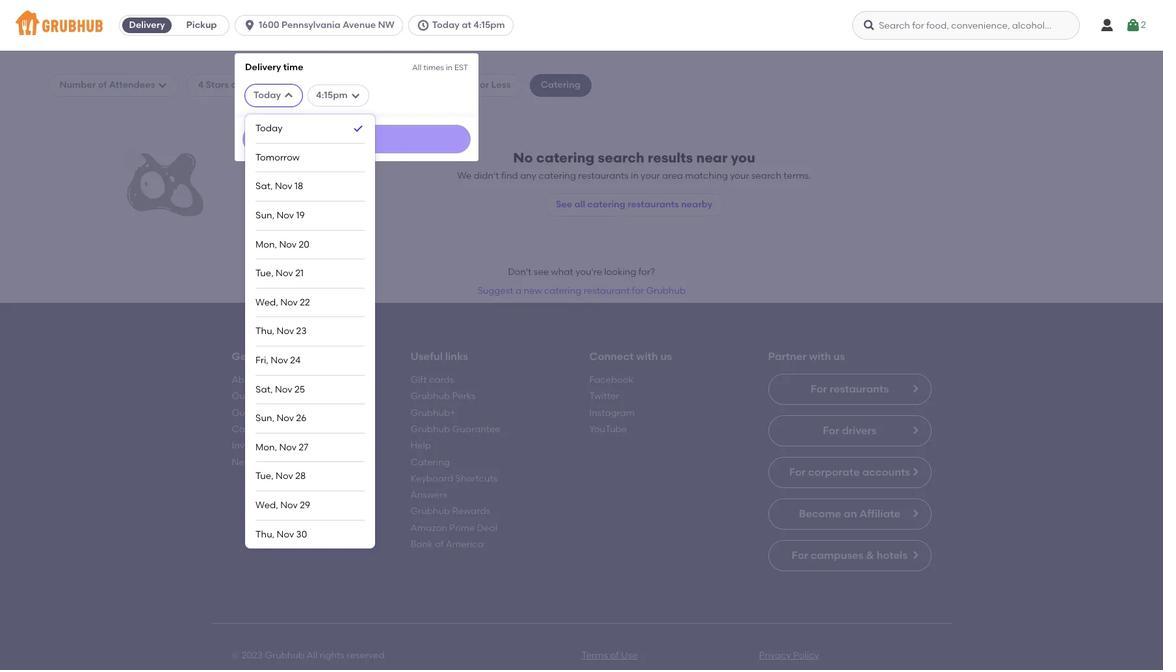 Task type: vqa. For each thing, say whether or not it's contained in the screenshot.
the guacamole, in the THE TURKEY BISTRO SANDWICH INCLUDES TURKEY, BACON, GUACAMOLE, MAYONNAISE, AND YOUR CHOICE OF CHEESE ON 2 SLICES OF TEXAS TOAST.
no



Task type: locate. For each thing, give the bounding box(es) containing it.
4:15pm inside button
[[474, 20, 505, 31]]

1 sun, from the top
[[256, 210, 274, 221]]

mon, down careers
[[256, 442, 277, 453]]

of
[[98, 80, 107, 91], [435, 539, 444, 550], [610, 650, 619, 661]]

with right connect
[[636, 350, 658, 363]]

tue, for tue, nov 28
[[256, 471, 274, 482]]

tue,
[[256, 268, 274, 279], [256, 471, 274, 482]]

2 wed, from the top
[[256, 500, 278, 511]]

mon, nov 20
[[256, 239, 310, 250]]

results
[[648, 149, 693, 166]]

you
[[731, 149, 756, 166]]

investor
[[232, 440, 267, 451]]

grubhub inside button
[[646, 285, 686, 296]]

of left use
[[610, 650, 619, 661]]

4:15pm
[[474, 20, 505, 31], [316, 89, 348, 101]]

in up see all catering restaurants nearby
[[631, 170, 639, 181]]

time
[[283, 62, 303, 73]]

restaurants down area
[[628, 199, 679, 210]]

nov left 20
[[279, 239, 297, 250]]

0 vertical spatial thu,
[[256, 326, 275, 337]]

affiliate
[[860, 508, 901, 520]]

1 sat, from the top
[[256, 181, 273, 192]]

us for partner with us
[[834, 350, 845, 363]]

nov left 29
[[280, 500, 298, 511]]

wed, for wed, nov 22
[[256, 297, 278, 308]]

thu, for thu, nov 30
[[256, 529, 275, 540]]

2 us from the left
[[661, 350, 672, 363]]

today inside option
[[256, 123, 283, 134]]

1 horizontal spatial with
[[809, 350, 831, 363]]

1 vertical spatial sun,
[[256, 413, 274, 424]]

nov left 21
[[276, 268, 293, 279]]

0 vertical spatial sat,
[[256, 181, 273, 192]]

1 tue, from the top
[[256, 268, 274, 279]]

1 horizontal spatial in
[[631, 170, 639, 181]]

1 us from the left
[[296, 350, 308, 363]]

2 horizontal spatial us
[[834, 350, 845, 363]]

nov for 18
[[275, 181, 292, 192]]

2 sun, from the top
[[256, 413, 274, 424]]

1 vertical spatial mon,
[[256, 442, 277, 453]]

1 horizontal spatial svg image
[[1126, 18, 1141, 33]]

delivery up up
[[245, 62, 281, 73]]

of for number
[[98, 80, 107, 91]]

nov for 25
[[275, 384, 292, 395]]

for corporate accounts
[[789, 466, 910, 479]]

4:15pm left $0
[[316, 89, 348, 101]]

nov down "wed, nov 29"
[[277, 529, 294, 540]]

1 vertical spatial catering
[[411, 457, 450, 468]]

2 sat, from the top
[[256, 384, 273, 395]]

partner with us
[[768, 350, 845, 363]]

twitter
[[589, 391, 619, 402]]

your down you
[[730, 170, 749, 181]]

list box containing today
[[256, 114, 365, 549]]

nov for 22
[[280, 297, 298, 308]]

wed,
[[256, 297, 278, 308], [256, 500, 278, 511]]

careers link
[[232, 424, 267, 435]]

1 horizontal spatial delivery
[[245, 62, 281, 73]]

30 down 29
[[296, 529, 307, 540]]

for for for corporate accounts
[[789, 466, 806, 479]]

1 mon, from the top
[[256, 239, 277, 250]]

nov left 18
[[275, 181, 292, 192]]

see all catering restaurants nearby
[[556, 199, 713, 210]]

today for check icon
[[256, 123, 283, 134]]

tue, down news
[[256, 471, 274, 482]]

with
[[636, 350, 658, 363], [809, 350, 831, 363]]

wed, down tue, nov 28
[[256, 500, 278, 511]]

1 your from the left
[[641, 170, 660, 181]]

us up for restaurants
[[834, 350, 845, 363]]

2 with from the left
[[809, 350, 831, 363]]

0 vertical spatial our
[[232, 391, 248, 402]]

2 thu, from the top
[[256, 529, 275, 540]]

all left rights
[[307, 650, 317, 661]]

0 horizontal spatial us
[[296, 350, 308, 363]]

2 vertical spatial delivery
[[364, 80, 400, 91]]

delivery inside button
[[129, 20, 165, 31]]

for for for campuses & hotels
[[792, 549, 808, 562]]

2 mon, from the top
[[256, 442, 277, 453]]

0 vertical spatial in
[[446, 63, 453, 72]]

1 vertical spatial of
[[435, 539, 444, 550]]

catering up keyboard
[[411, 457, 450, 468]]

grubhub guarantee link
[[411, 424, 501, 435]]

1 thu, from the top
[[256, 326, 275, 337]]

1 horizontal spatial your
[[730, 170, 749, 181]]

0 vertical spatial search
[[598, 149, 645, 166]]

nov left 23
[[277, 326, 294, 337]]

rewards
[[452, 506, 490, 517]]

1 vertical spatial search
[[752, 170, 782, 181]]

with right partner
[[809, 350, 831, 363]]

2 horizontal spatial delivery
[[364, 80, 400, 91]]

sat, for sat, nov 25
[[256, 384, 273, 395]]

list box
[[256, 114, 365, 549]]

1 vertical spatial delivery
[[245, 62, 281, 73]]

terms
[[582, 650, 608, 661]]

svg image inside 1600 pennsylvania avenue nw button
[[243, 19, 256, 32]]

thu, nov 23
[[256, 326, 307, 337]]

fri,
[[256, 355, 269, 366]]

what
[[551, 267, 573, 278]]

1 vertical spatial our
[[232, 408, 248, 419]]

$0 delivery
[[351, 80, 400, 91]]

deal
[[477, 523, 497, 534]]

keyboard shortcuts link
[[411, 473, 498, 484]]

help
[[411, 440, 431, 451]]

catering right any
[[539, 170, 576, 181]]

0 horizontal spatial your
[[641, 170, 660, 181]]

2 vertical spatial of
[[610, 650, 619, 661]]

with for partner
[[809, 350, 831, 363]]

1 vertical spatial today
[[254, 89, 281, 101]]

nov left "24"
[[271, 355, 288, 366]]

answers link
[[411, 490, 447, 501]]

0 vertical spatial wed,
[[256, 297, 278, 308]]

grubhub down fri, nov 24
[[261, 375, 301, 386]]

0 vertical spatial 30
[[429, 80, 441, 91]]

catering
[[541, 80, 581, 91], [411, 457, 450, 468]]

for left drivers
[[823, 425, 840, 437]]

in inside no catering search results near you we didn't find any catering restaurants in your area matching your search terms.
[[631, 170, 639, 181]]

list box inside main navigation navigation
[[256, 114, 365, 549]]

nov left the 19
[[277, 210, 294, 221]]

stars
[[206, 80, 229, 91]]

restaurants inside button
[[628, 199, 679, 210]]

campuses
[[811, 549, 864, 562]]

nearby
[[681, 199, 713, 210]]

thu, up get to know us
[[256, 326, 275, 337]]

gift
[[411, 375, 427, 386]]

for left "campuses"
[[792, 549, 808, 562]]

0 horizontal spatial all
[[307, 650, 317, 661]]

nov for 21
[[276, 268, 293, 279]]

1 vertical spatial restaurants
[[628, 199, 679, 210]]

or
[[480, 80, 489, 91]]

of inside gift cards grubhub perks grubhub+ grubhub guarantee help catering keyboard shortcuts answers grubhub rewards amazon prime deal bank of america
[[435, 539, 444, 550]]

1 vertical spatial 4:15pm
[[316, 89, 348, 101]]

in left est
[[446, 63, 453, 72]]

catering
[[536, 149, 595, 166], [539, 170, 576, 181], [588, 199, 626, 210], [544, 285, 582, 296]]

1 horizontal spatial of
[[435, 539, 444, 550]]

us right connect
[[661, 350, 672, 363]]

0 horizontal spatial with
[[636, 350, 658, 363]]

tue, nov 21
[[256, 268, 304, 279]]

4:15pm right at
[[474, 20, 505, 31]]

0 vertical spatial 4:15pm
[[474, 20, 505, 31]]

restaurant
[[584, 285, 630, 296]]

sun,
[[256, 210, 274, 221], [256, 413, 274, 424]]

0 horizontal spatial 4:15pm
[[316, 89, 348, 101]]

any
[[520, 170, 537, 181]]

don't
[[508, 267, 532, 278]]

didn't
[[474, 170, 499, 181]]

0 vertical spatial svg image
[[1126, 18, 1141, 33]]

grubhub down for? at top right
[[646, 285, 686, 296]]

times
[[423, 63, 444, 72]]

of for terms
[[610, 650, 619, 661]]

your
[[641, 170, 660, 181], [730, 170, 749, 181]]

us right know
[[296, 350, 308, 363]]

1 vertical spatial wed,
[[256, 500, 278, 511]]

for restaurants link
[[768, 374, 932, 405]]

0 vertical spatial sun,
[[256, 210, 274, 221]]

tue, down mon, nov 20
[[256, 268, 274, 279]]

search down you
[[752, 170, 782, 181]]

about grubhub our apps our blog careers investor relations news
[[232, 375, 307, 468]]

cards
[[429, 375, 454, 386]]

all left times
[[412, 63, 422, 72]]

catering right less
[[541, 80, 581, 91]]

search up see all catering restaurants nearby
[[598, 149, 645, 166]]

thu, for thu, nov 23
[[256, 326, 275, 337]]

svg image
[[243, 19, 256, 32], [417, 19, 430, 32], [863, 19, 876, 32], [158, 80, 168, 91], [350, 90, 361, 101]]

nov left 26
[[277, 413, 294, 424]]

today down delivery time
[[254, 89, 281, 101]]

2 vertical spatial today
[[256, 123, 283, 134]]

thu, down "wed, nov 29"
[[256, 529, 275, 540]]

1 with from the left
[[636, 350, 658, 363]]

of right the number
[[98, 80, 107, 91]]

delivery for delivery time
[[245, 62, 281, 73]]

careers
[[232, 424, 267, 435]]

0 vertical spatial restaurants
[[578, 170, 629, 181]]

us
[[296, 350, 308, 363], [661, 350, 672, 363], [834, 350, 845, 363]]

sun, for sun, nov 26
[[256, 413, 274, 424]]

for left corporate
[[789, 466, 806, 479]]

2 tue, from the top
[[256, 471, 274, 482]]

0 vertical spatial all
[[412, 63, 422, 72]]

©
[[232, 650, 240, 661]]

grubhub down grubhub+ 'link'
[[411, 424, 450, 435]]

0 horizontal spatial of
[[98, 80, 107, 91]]

our up careers
[[232, 408, 248, 419]]

0 vertical spatial mon,
[[256, 239, 277, 250]]

1 vertical spatial sat,
[[256, 384, 273, 395]]

1 vertical spatial thu,
[[256, 529, 275, 540]]

0 vertical spatial of
[[98, 80, 107, 91]]

thu,
[[256, 326, 275, 337], [256, 529, 275, 540]]

our blog link
[[232, 408, 270, 419]]

twitter link
[[589, 391, 619, 402]]

wed, down tue, nov 21
[[256, 297, 278, 308]]

0 vertical spatial today
[[432, 20, 460, 31]]

© 2023 grubhub all rights reserved.
[[232, 650, 387, 661]]

0 vertical spatial catering
[[541, 80, 581, 91]]

restaurants up drivers
[[830, 383, 889, 395]]

grubhub down the answers link
[[411, 506, 450, 517]]

0 vertical spatial delivery
[[129, 20, 165, 31]]

30
[[429, 80, 441, 91], [296, 529, 307, 540]]

27
[[299, 442, 308, 453]]

nov for 30
[[277, 529, 294, 540]]

delivery left pickup
[[129, 20, 165, 31]]

0 horizontal spatial in
[[446, 63, 453, 72]]

1 horizontal spatial search
[[752, 170, 782, 181]]

0 horizontal spatial catering
[[411, 457, 450, 468]]

1 horizontal spatial us
[[661, 350, 672, 363]]

1 horizontal spatial 4:15pm
[[474, 20, 505, 31]]

update button
[[243, 125, 471, 153]]

restaurants inside no catering search results near you we didn't find any catering restaurants in your area matching your search terms.
[[578, 170, 629, 181]]

2 vertical spatial restaurants
[[830, 383, 889, 395]]

our down about
[[232, 391, 248, 402]]

sat,
[[256, 181, 273, 192], [256, 384, 273, 395]]

0 horizontal spatial 30
[[296, 529, 307, 540]]

fri, nov 24
[[256, 355, 301, 366]]

1 vertical spatial all
[[307, 650, 317, 661]]

guarantee
[[452, 424, 501, 435]]

0 horizontal spatial svg image
[[284, 90, 294, 101]]

privacy
[[759, 650, 791, 661]]

3 us from the left
[[834, 350, 845, 363]]

tomorrow
[[256, 152, 300, 163]]

see all catering restaurants nearby button
[[545, 193, 724, 216]]

1 vertical spatial 30
[[296, 529, 307, 540]]

restaurants up all
[[578, 170, 629, 181]]

today up tomorrow
[[256, 123, 283, 134]]

news
[[232, 457, 256, 468]]

today left at
[[432, 20, 460, 31]]

1 vertical spatial in
[[631, 170, 639, 181]]

delivery right $0
[[364, 80, 400, 91]]

svg image inside today at 4:15pm button
[[417, 19, 430, 32]]

grubhub
[[646, 285, 686, 296], [261, 375, 301, 386], [411, 391, 450, 402], [411, 424, 450, 435], [411, 506, 450, 517], [265, 650, 304, 661]]

nov left the 28
[[276, 471, 293, 482]]

check icon image
[[352, 122, 365, 135]]

22
[[300, 297, 310, 308]]

sat, nov 18
[[256, 181, 303, 192]]

corporate
[[808, 466, 860, 479]]

30 down times
[[429, 80, 441, 91]]

your left area
[[641, 170, 660, 181]]

don't see what you're looking for?
[[508, 267, 655, 278]]

of right bank at left
[[435, 539, 444, 550]]

pennsylvania
[[282, 20, 341, 31]]

for for for drivers
[[823, 425, 840, 437]]

all inside main navigation navigation
[[412, 63, 422, 72]]

0 horizontal spatial delivery
[[129, 20, 165, 31]]

nov left 27
[[279, 442, 297, 453]]

svg image inside 2 button
[[1126, 18, 1141, 33]]

2 horizontal spatial of
[[610, 650, 619, 661]]

nov left 25
[[275, 384, 292, 395]]

mon, up tue, nov 21
[[256, 239, 277, 250]]

restaurants
[[578, 170, 629, 181], [628, 199, 679, 210], [830, 383, 889, 395]]

catering up any
[[536, 149, 595, 166]]

1 wed, from the top
[[256, 297, 278, 308]]

1 vertical spatial tue,
[[256, 471, 274, 482]]

nov left 22
[[280, 297, 298, 308]]

0 vertical spatial tue,
[[256, 268, 274, 279]]

svg image
[[1126, 18, 1141, 33], [284, 90, 294, 101]]

mon, for mon, nov 20
[[256, 239, 277, 250]]

delivery for delivery
[[129, 20, 165, 31]]

1 horizontal spatial all
[[412, 63, 422, 72]]

know
[[266, 350, 294, 363]]

1 horizontal spatial 30
[[429, 80, 441, 91]]

for down partner with us
[[811, 383, 827, 395]]

today
[[432, 20, 460, 31], [254, 89, 281, 101], [256, 123, 283, 134]]



Task type: describe. For each thing, give the bounding box(es) containing it.
help link
[[411, 440, 431, 451]]

nov for 27
[[279, 442, 297, 453]]

connect
[[589, 350, 634, 363]]

30 inside no catering search results near you main content
[[429, 80, 441, 91]]

gift cards link
[[411, 375, 454, 386]]

news link
[[232, 457, 256, 468]]

mon, for mon, nov 27
[[256, 442, 277, 453]]

nov for 24
[[271, 355, 288, 366]]

wed, for wed, nov 29
[[256, 500, 278, 511]]

for drivers
[[823, 425, 877, 437]]

offers
[[294, 80, 321, 91]]

delivery inside no catering search results near you main content
[[364, 80, 400, 91]]

1 horizontal spatial catering
[[541, 80, 581, 91]]

nov for 26
[[277, 413, 294, 424]]

catering link
[[411, 457, 450, 468]]

for campuses & hotels
[[792, 549, 908, 562]]

1600
[[259, 20, 279, 31]]

delivery time
[[245, 62, 303, 73]]

main navigation navigation
[[0, 0, 1163, 670]]

we
[[457, 170, 472, 181]]

avenue
[[343, 20, 376, 31]]

for restaurants
[[811, 383, 889, 395]]

sun, for sun, nov 19
[[256, 210, 274, 221]]

links
[[445, 350, 468, 363]]

you're
[[576, 267, 602, 278]]

wed, nov 29
[[256, 500, 310, 511]]

sat, for sat, nov 18
[[256, 181, 273, 192]]

instagram
[[589, 408, 635, 419]]

20
[[299, 239, 310, 250]]

$0
[[351, 80, 361, 91]]

30 inside list box
[[296, 529, 307, 540]]

america
[[446, 539, 484, 550]]

grubhub+ link
[[411, 408, 456, 419]]

no catering search results near you main content
[[0, 51, 1163, 670]]

our apps link
[[232, 391, 273, 402]]

catering right all
[[588, 199, 626, 210]]

today for svg image to the bottom
[[254, 89, 281, 101]]

facebook
[[589, 375, 633, 386]]

a
[[516, 285, 522, 296]]

with for connect
[[636, 350, 658, 363]]

today inside button
[[432, 20, 460, 31]]

grubhub inside about grubhub our apps our blog careers investor relations news
[[261, 375, 301, 386]]

an
[[844, 508, 857, 520]]

nov for 28
[[276, 471, 293, 482]]

1600 pennsylvania avenue nw
[[259, 20, 395, 31]]

instagram link
[[589, 408, 635, 419]]

reserved.
[[347, 650, 387, 661]]

bank
[[411, 539, 433, 550]]

21
[[295, 268, 304, 279]]

update
[[342, 135, 371, 144]]

nov for 29
[[280, 500, 298, 511]]

today at 4:15pm
[[432, 20, 505, 31]]

partner
[[768, 350, 807, 363]]

grubhub+
[[411, 408, 456, 419]]

2 your from the left
[[730, 170, 749, 181]]

mon, nov 27
[[256, 442, 308, 453]]

4
[[198, 80, 204, 91]]

us for connect with us
[[661, 350, 672, 363]]

all times in est
[[412, 63, 468, 72]]

in inside navigation
[[446, 63, 453, 72]]

terms of use link
[[582, 650, 638, 661]]

find
[[501, 170, 518, 181]]

svg image inside no catering search results near you main content
[[158, 80, 168, 91]]

2 our from the top
[[232, 408, 248, 419]]

suggest
[[478, 285, 513, 296]]

number of attendees
[[60, 80, 155, 91]]

sun, nov 26
[[256, 413, 307, 424]]

for corporate accounts link
[[768, 457, 932, 488]]

30 minutes or less
[[429, 80, 511, 91]]

for for for restaurants
[[811, 383, 827, 395]]

tue, for tue, nov 21
[[256, 268, 274, 279]]

for campuses & hotels link
[[768, 540, 932, 572]]

grubhub down gift cards 'link'
[[411, 391, 450, 402]]

useful
[[411, 350, 443, 363]]

1 our from the top
[[232, 391, 248, 402]]

catering inside gift cards grubhub perks grubhub+ grubhub guarantee help catering keyboard shortcuts answers grubhub rewards amazon prime deal bank of america
[[411, 457, 450, 468]]

area
[[662, 170, 683, 181]]

looking
[[604, 267, 636, 278]]

grubhub rewards link
[[411, 506, 490, 517]]

number
[[60, 80, 96, 91]]

0 horizontal spatial search
[[598, 149, 645, 166]]

less
[[491, 80, 511, 91]]

connect with us
[[589, 350, 672, 363]]

suggest a new catering restaurant for grubhub button
[[472, 279, 692, 303]]

catering down what
[[544, 285, 582, 296]]

sun, nov 19
[[256, 210, 305, 221]]

tue, nov 28
[[256, 471, 306, 482]]

2023
[[242, 650, 263, 661]]

become an affiliate link
[[768, 499, 932, 530]]

nov for 19
[[277, 210, 294, 221]]

all inside no catering search results near you main content
[[307, 650, 317, 661]]

get
[[232, 350, 251, 363]]

grubhub right "2023"
[[265, 650, 304, 661]]

24
[[290, 355, 301, 366]]

see
[[556, 199, 572, 210]]

accounts
[[862, 466, 910, 479]]

nov for 23
[[277, 326, 294, 337]]

amazon
[[411, 523, 447, 534]]

pickup button
[[174, 15, 229, 36]]

minutes
[[443, 80, 478, 91]]

youtube
[[589, 424, 627, 435]]

all
[[575, 199, 585, 210]]

investor relations link
[[232, 440, 307, 451]]

pickup
[[186, 20, 217, 31]]

4 stars and up
[[198, 80, 264, 91]]

today at 4:15pm button
[[408, 15, 519, 36]]

amazon prime deal link
[[411, 523, 497, 534]]

policy
[[794, 650, 819, 661]]

blog
[[251, 408, 270, 419]]

1 vertical spatial svg image
[[284, 90, 294, 101]]

nov for 20
[[279, 239, 297, 250]]

today option
[[256, 114, 365, 144]]

privacy policy link
[[759, 650, 819, 661]]



